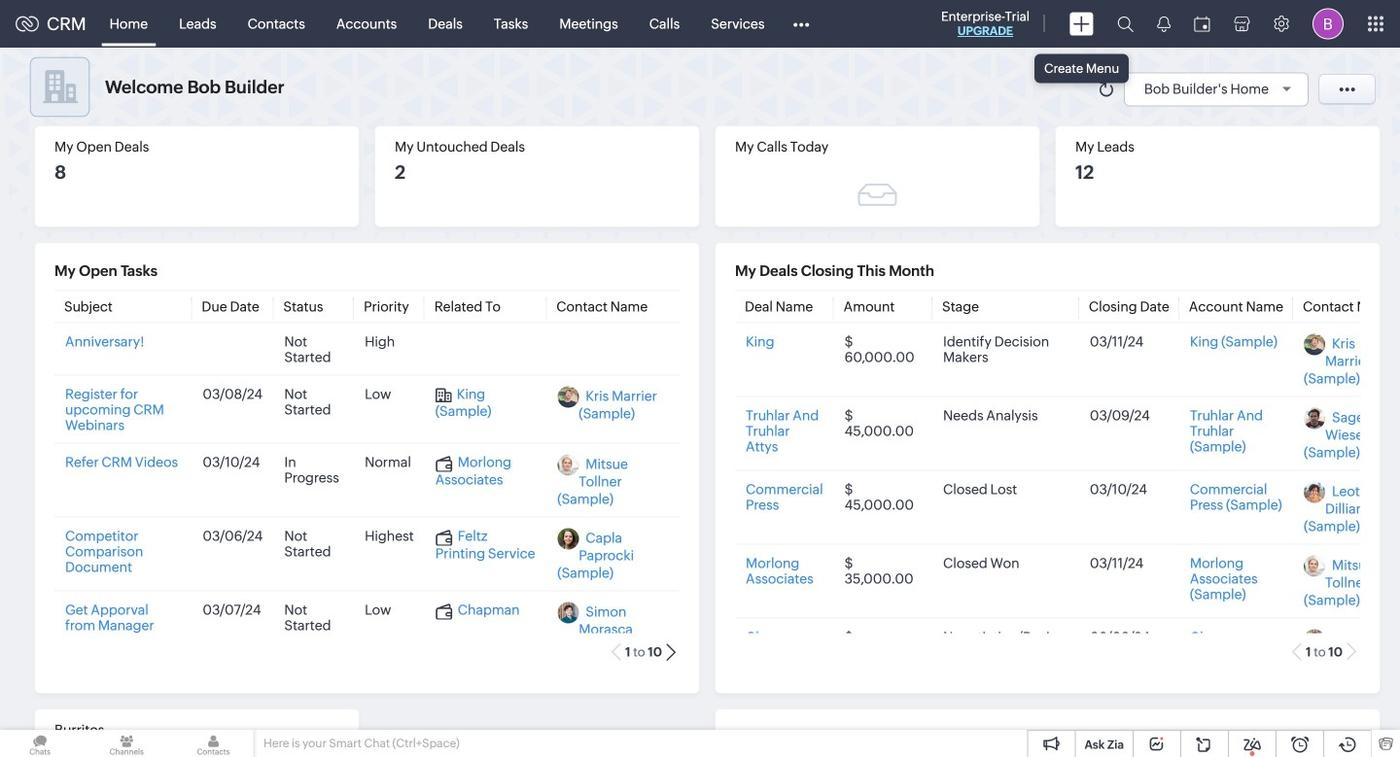 Task type: describe. For each thing, give the bounding box(es) containing it.
profile image
[[1313, 8, 1344, 39]]

logo image
[[16, 16, 39, 32]]

search image
[[1117, 16, 1134, 32]]

chats image
[[0, 730, 80, 758]]

create menu element
[[1058, 0, 1106, 47]]



Task type: locate. For each thing, give the bounding box(es) containing it.
create menu image
[[1070, 12, 1094, 35]]

Other Modules field
[[780, 8, 822, 39]]

calendar image
[[1194, 16, 1211, 32]]

contacts image
[[173, 730, 253, 758]]

search element
[[1106, 0, 1146, 48]]

signals image
[[1157, 16, 1171, 32]]

channels image
[[87, 730, 167, 758]]

signals element
[[1146, 0, 1183, 48]]

profile element
[[1301, 0, 1356, 47]]



Task type: vqa. For each thing, say whether or not it's contained in the screenshot.
calendar icon
yes



